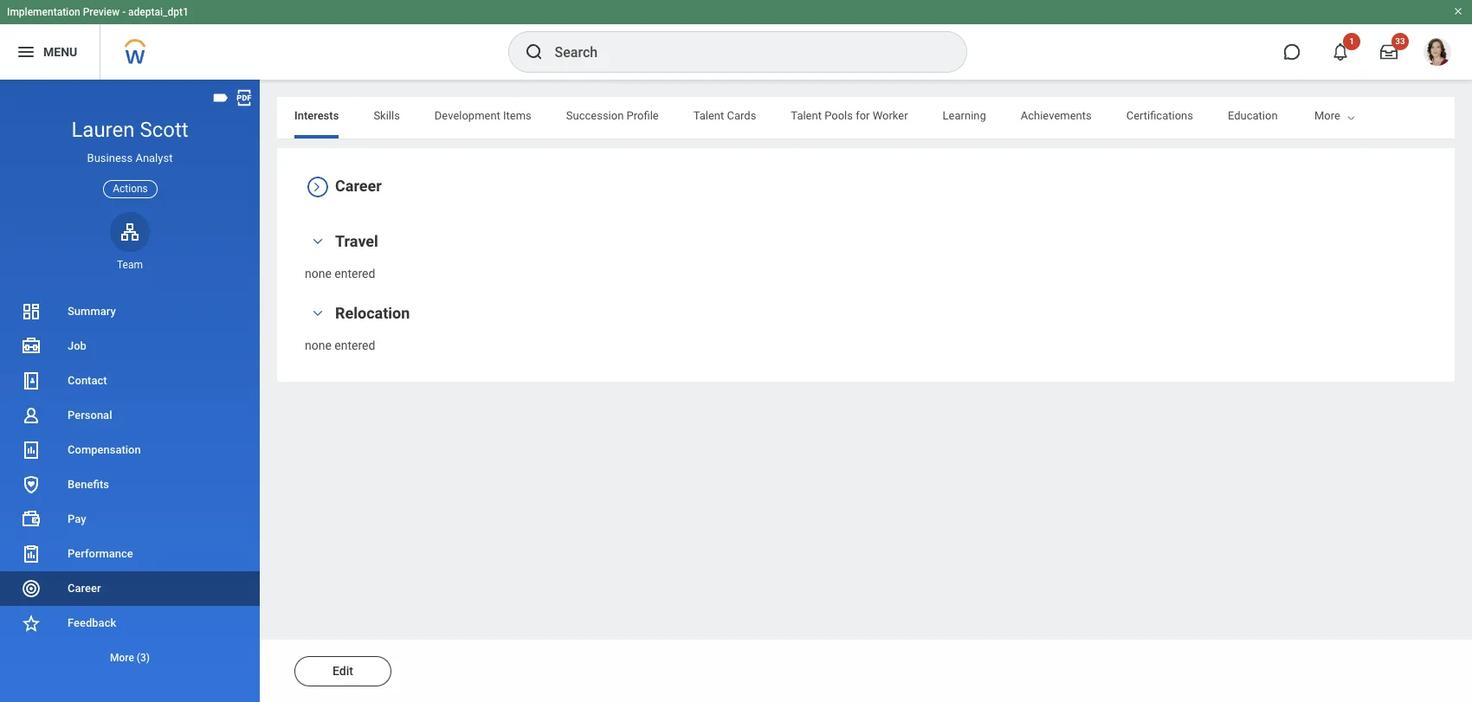 Task type: locate. For each thing, give the bounding box(es) containing it.
my
[[1313, 109, 1328, 122]]

2 none from the top
[[305, 338, 332, 352]]

more (3) button
[[0, 641, 260, 676]]

preview
[[83, 6, 120, 18]]

1 horizontal spatial more
[[1315, 109, 1341, 122]]

actions
[[113, 182, 148, 195]]

0 vertical spatial entered
[[335, 267, 375, 281]]

pay image
[[21, 509, 42, 530]]

edit
[[333, 664, 353, 678]]

entered for relocation
[[335, 338, 375, 352]]

ins
[[1365, 109, 1380, 122]]

1 vertical spatial none entered
[[305, 338, 375, 352]]

relocation button
[[335, 304, 410, 322]]

33 button
[[1370, 33, 1409, 71]]

more left (3)
[[110, 652, 134, 664]]

talent left pools
[[791, 109, 822, 122]]

(3)
[[137, 652, 150, 664]]

more inside dropdown button
[[110, 652, 134, 664]]

career
[[335, 177, 382, 195], [68, 582, 101, 595]]

talent left the cards
[[694, 109, 724, 122]]

more (3)
[[110, 652, 150, 664]]

1 vertical spatial more
[[110, 652, 134, 664]]

none inside travel group
[[305, 267, 332, 281]]

benefits
[[68, 478, 109, 491]]

implementation
[[7, 6, 80, 18]]

chevron down image inside relocation group
[[308, 307, 328, 319]]

talent cards
[[694, 109, 757, 122]]

1 button
[[1322, 33, 1361, 71]]

team link
[[110, 212, 150, 272]]

succession profile
[[566, 109, 659, 122]]

chevron down image left travel at the top left of the page
[[308, 236, 328, 248]]

0 horizontal spatial more
[[110, 652, 134, 664]]

feedback link
[[0, 606, 260, 641]]

succession
[[566, 109, 624, 122]]

1 none entered from the top
[[305, 267, 375, 281]]

entered inside travel group
[[335, 267, 375, 281]]

Search Workday  search field
[[555, 33, 931, 71]]

menu
[[43, 45, 77, 59]]

talent pools for worker
[[791, 109, 908, 122]]

1 horizontal spatial career
[[335, 177, 382, 195]]

more left ins
[[1315, 109, 1341, 122]]

compensation
[[68, 444, 141, 457]]

summary link
[[0, 295, 260, 329]]

tab list
[[277, 97, 1470, 139]]

0 vertical spatial more
[[1315, 109, 1341, 122]]

-
[[122, 6, 126, 18]]

0 horizontal spatial career
[[68, 582, 101, 595]]

0 vertical spatial chevron down image
[[308, 236, 328, 248]]

more for more
[[1315, 109, 1341, 122]]

my check-ins
[[1313, 109, 1380, 122]]

lauren scott
[[71, 118, 188, 142]]

1 vertical spatial entered
[[335, 338, 375, 352]]

none
[[305, 267, 332, 281], [305, 338, 332, 352]]

2 talent from the left
[[791, 109, 822, 122]]

entered inside relocation group
[[335, 338, 375, 352]]

none entered down the "relocation" button
[[305, 338, 375, 352]]

entered down travel at the top left of the page
[[335, 267, 375, 281]]

job
[[68, 340, 87, 353]]

scott
[[140, 118, 188, 142]]

tab list containing interests
[[277, 97, 1470, 139]]

personal link
[[0, 398, 260, 433]]

chevron down image left the relocation in the left of the page
[[308, 307, 328, 319]]

job image
[[21, 336, 42, 357]]

none entered inside relocation group
[[305, 338, 375, 352]]

list
[[0, 295, 260, 676]]

entered for travel
[[335, 267, 375, 281]]

contact image
[[21, 371, 42, 392]]

career up feedback
[[68, 582, 101, 595]]

languages
[[1415, 109, 1470, 122]]

notifications large image
[[1332, 43, 1350, 61]]

1
[[1350, 36, 1355, 46]]

1 none from the top
[[305, 267, 332, 281]]

0 vertical spatial none
[[305, 267, 332, 281]]

0 horizontal spatial talent
[[694, 109, 724, 122]]

0 vertical spatial none entered
[[305, 267, 375, 281]]

none entered for relocation
[[305, 338, 375, 352]]

2 entered from the top
[[335, 338, 375, 352]]

none entered
[[305, 267, 375, 281], [305, 338, 375, 352]]

1 talent from the left
[[694, 109, 724, 122]]

benefits image
[[21, 475, 42, 495]]

1 chevron down image from the top
[[308, 236, 328, 248]]

lauren
[[71, 118, 135, 142]]

talent
[[694, 109, 724, 122], [791, 109, 822, 122]]

none entered inside travel group
[[305, 267, 375, 281]]

travel
[[335, 232, 378, 250]]

worker
[[873, 109, 908, 122]]

2 chevron down image from the top
[[308, 307, 328, 319]]

1 vertical spatial none
[[305, 338, 332, 352]]

entered down the "relocation" button
[[335, 338, 375, 352]]

more
[[1315, 109, 1341, 122], [110, 652, 134, 664]]

team
[[117, 259, 143, 271]]

benefits link
[[0, 468, 260, 502]]

none for relocation
[[305, 338, 332, 352]]

more (3) button
[[0, 648, 260, 669]]

chevron down image inside travel group
[[308, 236, 328, 248]]

1 entered from the top
[[335, 267, 375, 281]]

1 vertical spatial career
[[68, 582, 101, 595]]

1 vertical spatial chevron down image
[[308, 307, 328, 319]]

chevron down image
[[308, 236, 328, 248], [308, 307, 328, 319]]

none entered down travel at the top left of the page
[[305, 267, 375, 281]]

search image
[[524, 42, 544, 62]]

entered
[[335, 267, 375, 281], [335, 338, 375, 352]]

skills
[[374, 109, 400, 122]]

2 none entered from the top
[[305, 338, 375, 352]]

none inside relocation group
[[305, 338, 332, 352]]

0 vertical spatial career
[[335, 177, 382, 195]]

pay link
[[0, 502, 260, 537]]

1 horizontal spatial talent
[[791, 109, 822, 122]]

feedback image
[[21, 613, 42, 634]]

33
[[1396, 36, 1406, 46]]

personal
[[68, 409, 112, 422]]

pay
[[68, 513, 86, 526]]

career right chevron down image
[[335, 177, 382, 195]]

edit button
[[295, 657, 392, 687]]

talent for talent pools for worker
[[791, 109, 822, 122]]



Task type: describe. For each thing, give the bounding box(es) containing it.
development items
[[435, 109, 532, 122]]

personal image
[[21, 405, 42, 426]]

travel button
[[335, 232, 378, 250]]

none entered for travel
[[305, 267, 375, 281]]

inbox large image
[[1381, 43, 1398, 61]]

close environment banner image
[[1454, 6, 1464, 16]]

chevron down image for travel
[[308, 236, 328, 248]]

learning
[[943, 109, 986, 122]]

list containing summary
[[0, 295, 260, 676]]

contact
[[68, 374, 107, 387]]

more for more (3)
[[110, 652, 134, 664]]

none for travel
[[305, 267, 332, 281]]

for
[[856, 109, 870, 122]]

summary image
[[21, 301, 42, 322]]

travel group
[[305, 231, 1428, 282]]

chevron down image
[[311, 177, 323, 198]]

implementation preview -   adeptai_dpt1
[[7, 6, 189, 18]]

development
[[435, 109, 501, 122]]

check-
[[1331, 109, 1365, 122]]

performance
[[68, 547, 133, 560]]

performance link
[[0, 537, 260, 572]]

summary
[[68, 305, 116, 318]]

business
[[87, 152, 133, 165]]

menu banner
[[0, 0, 1473, 80]]

interests
[[295, 109, 339, 122]]

profile
[[627, 109, 659, 122]]

contact link
[[0, 364, 260, 398]]

business analyst
[[87, 152, 173, 165]]

education
[[1228, 109, 1278, 122]]

compensation image
[[21, 440, 42, 461]]

adeptai_dpt1
[[128, 6, 189, 18]]

career link
[[0, 572, 260, 606]]

navigation pane region
[[0, 80, 260, 703]]

achievements
[[1021, 109, 1092, 122]]

feedback
[[68, 617, 116, 630]]

career inside navigation pane "region"
[[68, 582, 101, 595]]

items
[[503, 109, 532, 122]]

view team image
[[120, 222, 140, 242]]

profile logan mcneil image
[[1424, 38, 1452, 69]]

job link
[[0, 329, 260, 364]]

compensation link
[[0, 433, 260, 468]]

team lauren scott element
[[110, 258, 150, 272]]

relocation group
[[305, 303, 1428, 354]]

performance image
[[21, 544, 42, 565]]

analyst
[[135, 152, 173, 165]]

career button
[[335, 177, 382, 195]]

tag image
[[211, 88, 230, 107]]

certifications
[[1127, 109, 1194, 122]]

cards
[[727, 109, 757, 122]]

justify image
[[16, 42, 36, 62]]

talent for talent cards
[[694, 109, 724, 122]]

relocation
[[335, 304, 410, 322]]

actions button
[[103, 180, 157, 198]]

career image
[[21, 579, 42, 599]]

view printable version (pdf) image
[[235, 88, 254, 107]]

menu button
[[0, 24, 100, 80]]

chevron down image for relocation
[[308, 307, 328, 319]]

pools
[[825, 109, 853, 122]]



Task type: vqa. For each thing, say whether or not it's contained in the screenshot.
the top ago
no



